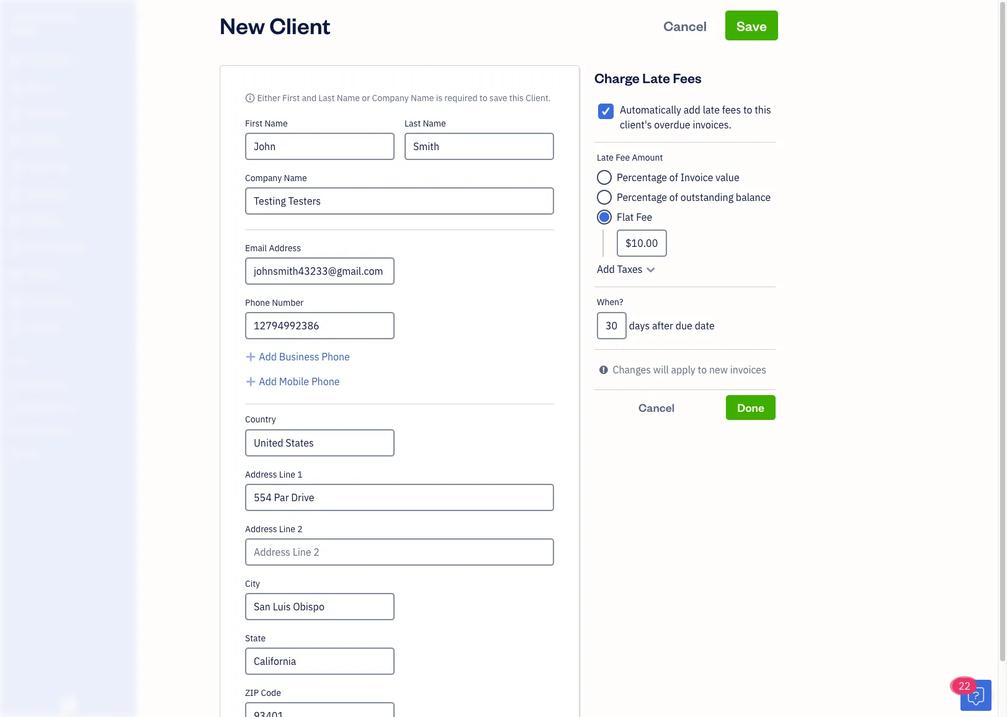 Task type: locate. For each thing, give the bounding box(es) containing it.
to left save
[[480, 92, 488, 104]]

main element
[[0, 0, 168, 717]]

0 vertical spatial first
[[282, 92, 300, 104]]

done button
[[726, 395, 776, 420]]

last
[[319, 92, 335, 104], [405, 118, 421, 129]]

first right either
[[282, 92, 300, 104]]

name for last name
[[423, 118, 446, 129]]

0 horizontal spatial this
[[509, 92, 524, 104]]

settings link
[[3, 443, 133, 465]]

and
[[302, 92, 317, 104], [30, 403, 43, 413]]

changes will apply to new invoices
[[613, 364, 766, 376]]

add taxes button
[[597, 262, 657, 277]]

late
[[642, 69, 670, 86], [597, 152, 614, 163]]

fee right flat
[[636, 211, 653, 223]]

resource center badge image
[[961, 680, 992, 711]]

0 vertical spatial last
[[319, 92, 335, 104]]

name
[[337, 92, 360, 104], [411, 92, 434, 104], [265, 118, 288, 129], [423, 118, 446, 129], [284, 173, 307, 184]]

charge late fees
[[595, 69, 702, 86]]

zip
[[245, 688, 259, 699]]

fees
[[722, 104, 741, 116]]

0 horizontal spatial late
[[597, 152, 614, 163]]

automatically add late fees to this client's overdue invoices.
[[620, 104, 771, 131]]

percentage
[[617, 171, 667, 184], [617, 191, 667, 204]]

1 vertical spatial line
[[279, 524, 295, 535]]

team
[[9, 380, 29, 390]]

0 horizontal spatial last
[[319, 92, 335, 104]]

new
[[220, 11, 265, 40]]

company down first name
[[245, 173, 282, 184]]

fee left the amount
[[616, 152, 630, 163]]

Address Line 2 text field
[[245, 539, 554, 566]]

0 vertical spatial of
[[670, 171, 678, 184]]

zip code
[[245, 688, 281, 699]]

add
[[597, 263, 615, 276], [259, 351, 277, 363], [259, 375, 277, 388]]

company right or
[[372, 92, 409, 104]]

country
[[245, 414, 276, 425]]

Flat Fee Amount text field
[[617, 230, 667, 257]]

22
[[959, 680, 971, 693]]

add right plus image
[[259, 375, 277, 388]]

plus image
[[245, 374, 257, 389]]

address
[[269, 243, 301, 254], [245, 469, 277, 480], [245, 524, 277, 535]]

0 horizontal spatial and
[[30, 403, 43, 413]]

phone for add business phone
[[322, 351, 350, 363]]

2 vertical spatial phone
[[312, 375, 340, 388]]

1 of from the top
[[670, 171, 678, 184]]

add business phone
[[259, 351, 350, 363]]

services
[[45, 403, 75, 413]]

0 vertical spatial percentage
[[617, 171, 667, 184]]

2 vertical spatial add
[[259, 375, 277, 388]]

mobile
[[279, 375, 309, 388]]

james peterson owner
[[10, 11, 76, 35]]

line for 1
[[279, 469, 295, 480]]

late fee amount
[[597, 152, 663, 163]]

2 horizontal spatial to
[[744, 104, 753, 116]]

name for first name
[[265, 118, 288, 129]]

1 vertical spatial add
[[259, 351, 277, 363]]

of for invoice
[[670, 171, 678, 184]]

1 vertical spatial late
[[597, 152, 614, 163]]

company name
[[245, 173, 307, 184]]

1 horizontal spatial first
[[282, 92, 300, 104]]

add left taxes
[[597, 263, 615, 276]]

team members
[[9, 380, 63, 390]]

1 vertical spatial company
[[245, 173, 282, 184]]

Phone Number text field
[[245, 312, 395, 339]]

0 horizontal spatial fee
[[616, 152, 630, 163]]

bank
[[9, 426, 27, 436]]

apps
[[9, 357, 28, 367]]

phone
[[245, 297, 270, 308], [322, 351, 350, 363], [312, 375, 340, 388]]

and right items in the bottom of the page
[[30, 403, 43, 413]]

1 vertical spatial and
[[30, 403, 43, 413]]

address line 1
[[245, 469, 303, 480]]

0 vertical spatial fee
[[616, 152, 630, 163]]

outstanding
[[681, 191, 734, 204]]

2 line from the top
[[279, 524, 295, 535]]

cancel button
[[652, 11, 718, 40], [595, 395, 719, 420]]

company
[[372, 92, 409, 104], [245, 173, 282, 184]]

name down either
[[265, 118, 288, 129]]

items and services link
[[3, 397, 133, 419]]

2 of from the top
[[670, 191, 678, 204]]

last down either first and last name or company name is required to save this client.
[[405, 118, 421, 129]]

1 vertical spatial last
[[405, 118, 421, 129]]

invoice
[[681, 171, 713, 184]]

address left 2
[[245, 524, 277, 535]]

name down first name text field
[[284, 173, 307, 184]]

add business phone button
[[245, 349, 350, 364]]

of for outstanding
[[670, 191, 678, 204]]

address right email
[[269, 243, 301, 254]]

address for address line 2
[[245, 524, 277, 535]]

0 vertical spatial cancel button
[[652, 11, 718, 40]]

1 horizontal spatial company
[[372, 92, 409, 104]]

late
[[703, 104, 720, 116]]

City text field
[[245, 593, 395, 621]]

Country text field
[[246, 431, 393, 456]]

phone number
[[245, 297, 304, 308]]

chevrondown image
[[645, 262, 657, 277]]

james
[[10, 11, 38, 23]]

expense image
[[8, 189, 23, 201]]

name for company name
[[284, 173, 307, 184]]

when? element
[[595, 287, 776, 350]]

1 horizontal spatial and
[[302, 92, 317, 104]]

1 vertical spatial of
[[670, 191, 678, 204]]

cancel button down will
[[595, 395, 719, 420]]

phone right mobile
[[312, 375, 340, 388]]

percentage up flat fee at the top right
[[617, 191, 667, 204]]

1 horizontal spatial this
[[755, 104, 771, 116]]

and right either
[[302, 92, 317, 104]]

0 vertical spatial cancel
[[664, 17, 707, 34]]

late left fees
[[642, 69, 670, 86]]

0 vertical spatial phone
[[245, 297, 270, 308]]

owner
[[10, 25, 35, 35]]

first
[[282, 92, 300, 104], [245, 118, 263, 129]]

this
[[509, 92, 524, 104], [755, 104, 771, 116]]

apply
[[671, 364, 696, 376]]

2 percentage from the top
[[617, 191, 667, 204]]

primary image
[[245, 92, 255, 104]]

timer image
[[8, 242, 23, 254]]

estimate image
[[8, 109, 23, 121]]

cancel for the bottommost cancel button
[[639, 400, 675, 415]]

invoices.
[[693, 119, 732, 131]]

line left 2
[[279, 524, 295, 535]]

payment image
[[8, 162, 23, 174]]

add right plus icon
[[259, 351, 277, 363]]

1 vertical spatial address
[[245, 469, 277, 480]]

state
[[245, 633, 266, 644]]

members
[[30, 380, 63, 390]]

city
[[245, 578, 260, 590]]

1 line from the top
[[279, 469, 295, 480]]

charge
[[595, 69, 640, 86]]

to right fees
[[744, 104, 753, 116]]

phone down "phone number" text box
[[322, 351, 350, 363]]

cancel down will
[[639, 400, 675, 415]]

1 vertical spatial phone
[[322, 351, 350, 363]]

first down primary "icon"
[[245, 118, 263, 129]]

late left the amount
[[597, 152, 614, 163]]

0 vertical spatial line
[[279, 469, 295, 480]]

late fee amount option group
[[595, 143, 776, 287]]

name left is
[[411, 92, 434, 104]]

add inside dropdown button
[[597, 263, 615, 276]]

phone left number
[[245, 297, 270, 308]]

1 vertical spatial percentage
[[617, 191, 667, 204]]

days
[[629, 320, 650, 332]]

or
[[362, 92, 370, 104]]

money image
[[8, 269, 23, 281]]

freshbooks image
[[58, 698, 78, 713]]

1 percentage from the top
[[617, 171, 667, 184]]

address line 2
[[245, 524, 303, 535]]

1 horizontal spatial late
[[642, 69, 670, 86]]

percentage down the amount
[[617, 171, 667, 184]]

cancel
[[664, 17, 707, 34], [639, 400, 675, 415]]

1 vertical spatial cancel
[[639, 400, 675, 415]]

cancel button up fees
[[652, 11, 718, 40]]

invoices
[[730, 364, 766, 376]]

line left 1
[[279, 469, 295, 480]]

1 horizontal spatial fee
[[636, 211, 653, 223]]

First Name text field
[[245, 133, 395, 160]]

flat fee
[[617, 211, 653, 223]]

address left 1
[[245, 469, 277, 480]]

0 horizontal spatial first
[[245, 118, 263, 129]]

required
[[445, 92, 478, 104]]

0 vertical spatial add
[[597, 263, 615, 276]]

of down percentage of invoice value
[[670, 191, 678, 204]]

line
[[279, 469, 295, 480], [279, 524, 295, 535]]

settings
[[9, 449, 38, 459]]

save
[[737, 17, 767, 34]]

client
[[270, 11, 331, 40]]

of left invoice
[[670, 171, 678, 184]]

connections
[[29, 426, 73, 436]]

1 vertical spatial fee
[[636, 211, 653, 223]]

project image
[[8, 215, 23, 228]]

this right fees
[[755, 104, 771, 116]]

invoice image
[[8, 135, 23, 148]]

team members link
[[3, 374, 133, 396]]

name down is
[[423, 118, 446, 129]]

first name
[[245, 118, 288, 129]]

2 vertical spatial address
[[245, 524, 277, 535]]

to
[[480, 92, 488, 104], [744, 104, 753, 116], [698, 364, 707, 376]]

cancel up fees
[[664, 17, 707, 34]]

1 horizontal spatial last
[[405, 118, 421, 129]]

to left new
[[698, 364, 707, 376]]

add mobile phone
[[259, 375, 340, 388]]

late inside option group
[[597, 152, 614, 163]]

last left or
[[319, 92, 335, 104]]

fee
[[616, 152, 630, 163], [636, 211, 653, 223]]

will
[[653, 364, 669, 376]]

this right save
[[509, 92, 524, 104]]

email
[[245, 243, 267, 254]]



Task type: describe. For each thing, give the bounding box(es) containing it.
ZIP Code text field
[[245, 703, 395, 717]]

0 vertical spatial and
[[302, 92, 317, 104]]

last name
[[405, 118, 446, 129]]

new
[[709, 364, 728, 376]]

percentage of invoice value
[[617, 171, 740, 184]]

items and services
[[9, 403, 75, 413]]

percentage of outstanding balance
[[617, 191, 771, 204]]

1
[[297, 469, 303, 480]]

client's
[[620, 119, 652, 131]]

done
[[737, 400, 765, 415]]

code
[[261, 688, 281, 699]]

0 horizontal spatial company
[[245, 173, 282, 184]]

client image
[[8, 82, 23, 94]]

0 horizontal spatial to
[[480, 92, 488, 104]]

either first and last name or company name is required to save this client.
[[257, 92, 551, 104]]

value
[[716, 171, 740, 184]]

either
[[257, 92, 280, 104]]

balance
[[736, 191, 771, 204]]

percentage for percentage of invoice value
[[617, 171, 667, 184]]

Late Fee Delay (Days) text field
[[597, 312, 627, 339]]

when?
[[597, 297, 624, 308]]

this inside the automatically add late fees to this client's overdue invoices.
[[755, 104, 771, 116]]

dashboard image
[[8, 55, 23, 68]]

fees
[[673, 69, 702, 86]]

peterson
[[39, 11, 76, 23]]

add for add mobile phone
[[259, 375, 277, 388]]

0 vertical spatial company
[[372, 92, 409, 104]]

report image
[[8, 322, 23, 335]]

and inside items and services "link"
[[30, 403, 43, 413]]

overdue
[[654, 119, 691, 131]]

1 vertical spatial first
[[245, 118, 263, 129]]

new client
[[220, 11, 331, 40]]

bank connections
[[9, 426, 73, 436]]

address for address line 1
[[245, 469, 277, 480]]

automatically
[[620, 104, 682, 116]]

percentage for percentage of outstanding balance
[[617, 191, 667, 204]]

is
[[436, 92, 443, 104]]

line for 2
[[279, 524, 295, 535]]

business
[[279, 351, 319, 363]]

date
[[695, 320, 715, 332]]

flat
[[617, 211, 634, 223]]

0 vertical spatial address
[[269, 243, 301, 254]]

add for add taxes
[[597, 263, 615, 276]]

items
[[9, 403, 29, 413]]

days after due date
[[629, 320, 715, 332]]

add
[[684, 104, 701, 116]]

Address Line 1 text field
[[245, 484, 554, 511]]

email address
[[245, 243, 301, 254]]

22 button
[[953, 678, 992, 711]]

save button
[[725, 11, 778, 40]]

amount
[[632, 152, 663, 163]]

Email Address text field
[[245, 258, 395, 285]]

chart image
[[8, 295, 23, 308]]

Company Name text field
[[245, 187, 554, 215]]

number
[[272, 297, 304, 308]]

phone for add mobile phone
[[312, 375, 340, 388]]

after
[[652, 320, 673, 332]]

plus image
[[245, 349, 257, 364]]

name left or
[[337, 92, 360, 104]]

check image
[[600, 105, 612, 117]]

add for add business phone
[[259, 351, 277, 363]]

0 vertical spatial late
[[642, 69, 670, 86]]

add taxes
[[597, 263, 643, 276]]

fee for late
[[616, 152, 630, 163]]

2
[[297, 524, 303, 535]]

Last Name text field
[[405, 133, 554, 160]]

1 horizontal spatial to
[[698, 364, 707, 376]]

1 vertical spatial cancel button
[[595, 395, 719, 420]]

exclamationcircle image
[[600, 362, 608, 377]]

add mobile phone button
[[245, 374, 340, 389]]

client.
[[526, 92, 551, 104]]

State text field
[[246, 649, 393, 674]]

taxes
[[617, 263, 643, 276]]

to inside the automatically add late fees to this client's overdue invoices.
[[744, 104, 753, 116]]

bank connections link
[[3, 420, 133, 442]]

save
[[490, 92, 507, 104]]

fee for flat
[[636, 211, 653, 223]]

changes
[[613, 364, 651, 376]]

due
[[676, 320, 693, 332]]

apps link
[[3, 351, 133, 373]]

cancel for top cancel button
[[664, 17, 707, 34]]



Task type: vqa. For each thing, say whether or not it's contained in the screenshot.
1's Line
yes



